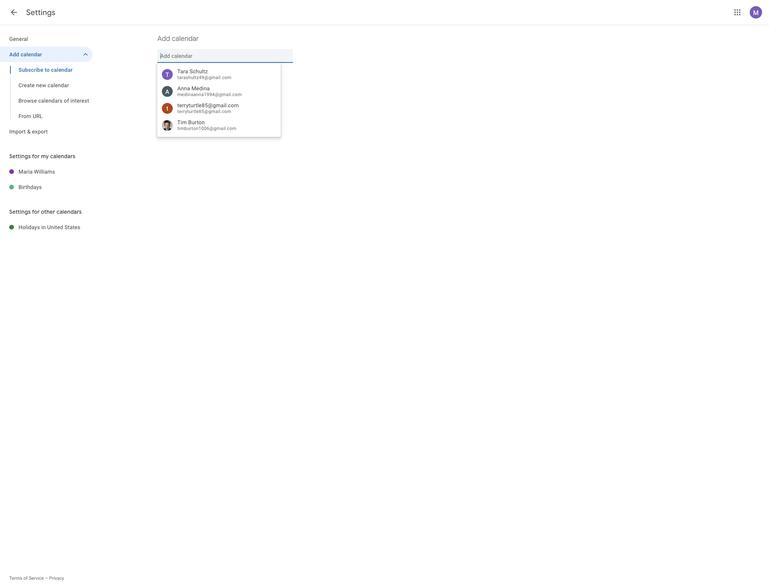 Task type: describe. For each thing, give the bounding box(es) containing it.
in
[[41, 224, 46, 230]]

terryturtle85@gmail.com inside terryturtle85@gmail.com terryturtle85@gmail.com
[[177, 109, 231, 114]]

tree containing general
[[0, 31, 93, 139]]

subscribe
[[19, 67, 43, 73]]

new
[[36, 82, 46, 88]]

tim
[[177, 119, 187, 125]]

terms of service – privacy
[[9, 576, 64, 581]]

timburton1006@gmail.com
[[177, 126, 237, 131]]

for for my
[[32, 153, 40, 160]]

browse calendars of interest
[[19, 98, 89, 104]]

general
[[9, 36, 28, 42]]

–
[[45, 576, 48, 581]]

calendar up browse calendars of interest
[[48, 82, 69, 88]]

anna
[[177, 85, 190, 91]]

anna medina medinaanna1994@gmail.com
[[177, 85, 242, 97]]

holidays in united states
[[19, 224, 80, 230]]

medinaanna1994@gmail.com
[[177, 92, 242, 97]]

settings for my calendars tree
[[0, 164, 93, 195]]

burton
[[188, 119, 205, 125]]

privacy
[[49, 576, 64, 581]]

add calendar tree item
[[0, 47, 93, 62]]

states
[[65, 224, 80, 230]]

calendar inside tree item
[[21, 51, 42, 57]]

go back image
[[9, 8, 19, 17]]

1 terryturtle85@gmail.com from the top
[[177, 102, 239, 108]]

settings for my calendars
[[9, 153, 76, 160]]

service
[[29, 576, 44, 581]]

medina
[[192, 85, 210, 91]]

of inside group
[[64, 98, 69, 104]]

add inside tree item
[[9, 51, 19, 57]]

to
[[45, 67, 50, 73]]

tarashultz49@gmail.com
[[177, 75, 232, 80]]

calendars for my
[[50, 153, 76, 160]]

1 vertical spatial of
[[23, 576, 28, 581]]

0 vertical spatial calendars
[[38, 98, 63, 104]]

holidays in united states tree item
[[0, 220, 93, 235]]

terryturtle85@gmail.com terryturtle85@gmail.com
[[177, 102, 239, 114]]

group containing subscribe to calendar
[[0, 62, 93, 124]]

tara
[[177, 68, 188, 75]]

holidays in united states link
[[19, 220, 93, 235]]

create new calendar
[[19, 82, 69, 88]]

import & export
[[9, 128, 48, 135]]

maria williams
[[19, 169, 55, 175]]

calendars for other
[[57, 208, 82, 215]]

other
[[41, 208, 55, 215]]

1 horizontal spatial add
[[157, 34, 170, 43]]

terms
[[9, 576, 22, 581]]

tim burton timburton1006@gmail.com
[[177, 119, 237, 131]]



Task type: locate. For each thing, give the bounding box(es) containing it.
birthdays
[[19, 184, 42, 190]]

my
[[41, 153, 49, 160]]

group
[[0, 62, 93, 124]]

calendars up the states
[[57, 208, 82, 215]]

1 vertical spatial add calendar
[[9, 51, 42, 57]]

0 vertical spatial add calendar
[[157, 34, 199, 43]]

0 vertical spatial add
[[157, 34, 170, 43]]

williams
[[34, 169, 55, 175]]

for left other
[[32, 208, 40, 215]]

from url
[[19, 113, 43, 119]]

2 terryturtle85@gmail.com from the top
[[177, 109, 231, 114]]

add calendar up tara
[[157, 34, 199, 43]]

list box containing tara schultz
[[157, 66, 281, 134]]

terryturtle85@gmail.com
[[177, 102, 239, 108], [177, 109, 231, 114]]

add calendar inside tree item
[[9, 51, 42, 57]]

privacy link
[[49, 576, 64, 581]]

1 vertical spatial for
[[32, 208, 40, 215]]

tara schultz tarashultz49@gmail.com
[[177, 68, 232, 80]]

maria williams tree item
[[0, 164, 93, 179]]

1 vertical spatial settings
[[9, 153, 31, 160]]

for for other
[[32, 208, 40, 215]]

0 horizontal spatial add calendar
[[9, 51, 42, 57]]

schultz
[[190, 68, 208, 75]]

settings for other calendars
[[9, 208, 82, 215]]

1 vertical spatial calendars
[[50, 153, 76, 160]]

terryturtle85@gmail.com down medinaanna1994@gmail.com
[[177, 102, 239, 108]]

interest
[[70, 98, 89, 104]]

tree
[[0, 31, 93, 139]]

terryturtle85@gmail.com up burton
[[177, 109, 231, 114]]

2 vertical spatial calendars
[[57, 208, 82, 215]]

0 vertical spatial of
[[64, 98, 69, 104]]

terms of service link
[[9, 576, 44, 581]]

settings right go back icon
[[26, 8, 55, 17]]

0 horizontal spatial add
[[9, 51, 19, 57]]

add calendar
[[157, 34, 199, 43], [9, 51, 42, 57]]

settings up holidays
[[9, 208, 31, 215]]

birthdays link
[[19, 179, 93, 195]]

add calendar up subscribe
[[9, 51, 42, 57]]

for left my
[[32, 153, 40, 160]]

calendars
[[38, 98, 63, 104], [50, 153, 76, 160], [57, 208, 82, 215]]

add
[[157, 34, 170, 43], [9, 51, 19, 57]]

create
[[19, 82, 35, 88]]

calendar up subscribe
[[21, 51, 42, 57]]

for
[[32, 153, 40, 160], [32, 208, 40, 215]]

list box
[[157, 66, 281, 134]]

subscribe to calendar
[[19, 67, 73, 73]]

of left interest
[[64, 98, 69, 104]]

browse
[[19, 98, 37, 104]]

import
[[9, 128, 26, 135]]

calendars right my
[[50, 153, 76, 160]]

settings heading
[[26, 8, 55, 17]]

settings for settings for my calendars
[[9, 153, 31, 160]]

birthdays tree item
[[0, 179, 93, 195]]

url
[[33, 113, 43, 119]]

of right terms
[[23, 576, 28, 581]]

maria
[[19, 169, 33, 175]]

holidays
[[19, 224, 40, 230]]

calendar right to
[[51, 67, 73, 73]]

2 vertical spatial settings
[[9, 208, 31, 215]]

export
[[32, 128, 48, 135]]

2 for from the top
[[32, 208, 40, 215]]

settings
[[26, 8, 55, 17], [9, 153, 31, 160], [9, 208, 31, 215]]

1 for from the top
[[32, 153, 40, 160]]

0 horizontal spatial of
[[23, 576, 28, 581]]

of
[[64, 98, 69, 104], [23, 576, 28, 581]]

settings up maria
[[9, 153, 31, 160]]

Add calendar text field
[[161, 49, 290, 63]]

1 horizontal spatial of
[[64, 98, 69, 104]]

from
[[19, 113, 31, 119]]

calendars down create new calendar
[[38, 98, 63, 104]]

settings for settings for other calendars
[[9, 208, 31, 215]]

1 horizontal spatial add calendar
[[157, 34, 199, 43]]

united
[[47, 224, 63, 230]]

calendar
[[172, 34, 199, 43], [21, 51, 42, 57], [51, 67, 73, 73], [48, 82, 69, 88]]

calendar up tara
[[172, 34, 199, 43]]

0 vertical spatial for
[[32, 153, 40, 160]]

1 vertical spatial add
[[9, 51, 19, 57]]

&
[[27, 128, 31, 135]]

settings for settings
[[26, 8, 55, 17]]

0 vertical spatial settings
[[26, 8, 55, 17]]



Task type: vqa. For each thing, say whether or not it's contained in the screenshot.
2nd the T from the right
no



